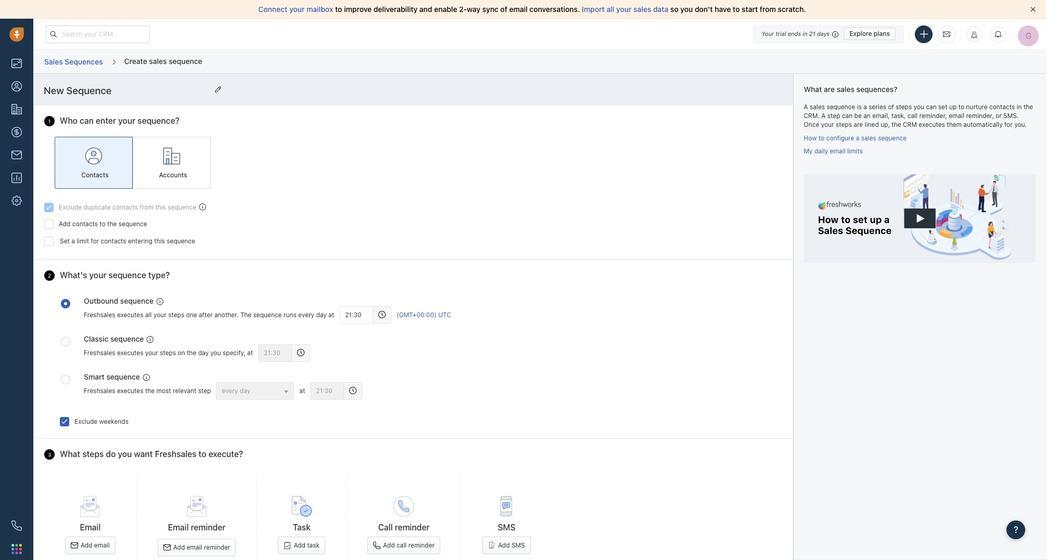 Task type: locate. For each thing, give the bounding box(es) containing it.
a right set on the top of page
[[71, 238, 75, 245]]

every inside button
[[222, 387, 238, 395]]

every down specify,
[[222, 387, 238, 395]]

freshsales down classic
[[84, 350, 115, 357]]

phone element
[[6, 516, 27, 537]]

<span class=" ">sales reps can use this for traditional drip campaigns e.g. reengaging with cold prospects</span> image
[[156, 298, 164, 306]]

you.
[[1015, 121, 1028, 129]]

1 vertical spatial in
[[1017, 103, 1023, 111]]

can right who
[[80, 116, 94, 126]]

steps
[[896, 103, 913, 111], [836, 121, 853, 129], [168, 312, 184, 319], [160, 350, 176, 357], [82, 450, 104, 459]]

mailbox
[[307, 5, 333, 14]]

1 horizontal spatial in
[[1017, 103, 1023, 111]]

0 vertical spatial call
[[908, 112, 918, 120]]

every right runs
[[298, 312, 315, 319]]

all
[[607, 5, 615, 14], [145, 312, 152, 319]]

0 vertical spatial for
[[1005, 121, 1013, 129]]

freshworks switcher image
[[11, 545, 22, 555]]

0 horizontal spatial email
[[80, 524, 101, 533]]

up
[[950, 103, 957, 111]]

sms.
[[1004, 112, 1020, 120]]

0 horizontal spatial every
[[222, 387, 238, 395]]

step inside a sales sequence is a series of steps you can set up to nurture contacts in the crm. a step can be an email, task, call reminder, email reminder, or sms. once your steps are lined up, the crm executes them automatically for you.
[[828, 112, 841, 120]]

0 horizontal spatial from
[[140, 204, 154, 211]]

0 horizontal spatial for
[[91, 238, 99, 245]]

1 horizontal spatial for
[[1005, 121, 1013, 129]]

to left execute?
[[199, 450, 207, 459]]

step right crm.
[[828, 112, 841, 120]]

call up 'crm'
[[908, 112, 918, 120]]

1 vertical spatial what
[[60, 450, 80, 459]]

your right once
[[822, 121, 835, 129]]

at right every day button
[[300, 387, 305, 395]]

sequence left the is
[[827, 103, 856, 111]]

1 vertical spatial of
[[889, 103, 895, 111]]

this down accounts
[[155, 204, 166, 211]]

nurture
[[967, 103, 988, 111]]

my daily email limits link
[[804, 147, 864, 155]]

2 vertical spatial day
[[240, 387, 251, 395]]

day right on
[[198, 350, 209, 357]]

all right import
[[607, 5, 615, 14]]

to right 'mailbox'
[[335, 5, 342, 14]]

can left set
[[927, 103, 937, 111]]

you left specify,
[[211, 350, 221, 357]]

day right runs
[[316, 312, 327, 319]]

freshsales down smart
[[84, 387, 115, 395]]

1 horizontal spatial of
[[889, 103, 895, 111]]

to
[[335, 5, 342, 14], [733, 5, 740, 14], [959, 103, 965, 111], [819, 134, 825, 142], [100, 220, 106, 228], [199, 450, 207, 459]]

1 horizontal spatial reminder,
[[967, 112, 995, 120]]

from right start at the top right of page
[[760, 5, 777, 14]]

improve
[[344, 5, 372, 14]]

a
[[804, 103, 809, 111], [822, 112, 826, 120]]

plans
[[874, 30, 891, 38]]

create sales sequence
[[124, 57, 202, 66]]

1 vertical spatial for
[[91, 238, 99, 245]]

are inside a sales sequence is a series of steps you can set up to nurture contacts in the crm. a step can be an email, task, call reminder, email reminder, or sms. once your steps are lined up, the crm executes them automatically for you.
[[854, 121, 864, 129]]

0 vertical spatial at
[[329, 312, 334, 319]]

step
[[828, 112, 841, 120], [198, 387, 211, 395]]

0 vertical spatial a
[[864, 103, 868, 111]]

executes
[[919, 121, 946, 129], [117, 312, 143, 319], [117, 350, 143, 357], [117, 387, 143, 395]]

explore plans
[[850, 30, 891, 38]]

executes for outbound sequence
[[117, 312, 143, 319]]

sequence right create
[[169, 57, 202, 66]]

executes for classic sequence
[[117, 350, 143, 357]]

1 horizontal spatial at
[[300, 387, 305, 395]]

1 horizontal spatial a
[[822, 112, 826, 120]]

connect your mailbox link
[[259, 5, 335, 14]]

1 vertical spatial call
[[397, 542, 407, 550]]

a up the limits
[[857, 134, 860, 142]]

1 horizontal spatial are
[[854, 121, 864, 129]]

your trial ends in 21 days
[[762, 30, 830, 37]]

1 vertical spatial every
[[222, 387, 238, 395]]

1 horizontal spatial step
[[828, 112, 841, 120]]

1 vertical spatial at
[[247, 350, 253, 357]]

executes down outbound sequence
[[117, 312, 143, 319]]

executes down classic sequence
[[117, 350, 143, 357]]

in left 21
[[803, 30, 808, 37]]

email inside a sales sequence is a series of steps you can set up to nurture contacts in the crm. a step can be an email, task, call reminder, email reminder, or sms. once your steps are lined up, the crm executes them automatically for you.
[[950, 112, 965, 120]]

0 vertical spatial this
[[155, 204, 166, 211]]

at right specify,
[[247, 350, 253, 357]]

a
[[864, 103, 868, 111], [857, 134, 860, 142], [71, 238, 75, 245]]

to right how
[[819, 134, 825, 142]]

0 vertical spatial exclude
[[59, 204, 82, 211]]

how to configure a sales sequence link
[[804, 134, 907, 142]]

0 horizontal spatial of
[[501, 5, 508, 14]]

exclude left weekends
[[74, 418, 97, 426]]

None text field
[[258, 345, 292, 362], [311, 383, 344, 400], [258, 345, 292, 362], [311, 383, 344, 400]]

sms
[[498, 524, 516, 533], [512, 542, 525, 550]]

sales left data
[[634, 5, 652, 14]]

from up 'entering'
[[140, 204, 154, 211]]

day down specify,
[[240, 387, 251, 395]]

1 horizontal spatial from
[[760, 5, 777, 14]]

freshsales for smart
[[84, 387, 115, 395]]

0 vertical spatial step
[[828, 112, 841, 120]]

another.
[[215, 312, 239, 319]]

0 vertical spatial from
[[760, 5, 777, 14]]

every day button
[[216, 383, 294, 400]]

in
[[803, 30, 808, 37], [1017, 103, 1023, 111]]

email up add email button
[[80, 524, 101, 533]]

in up sms. in the right of the page
[[1017, 103, 1023, 111]]

classic
[[84, 335, 109, 344]]

1 horizontal spatial what
[[804, 85, 823, 94]]

add call reminder
[[383, 542, 435, 550]]

this right 'entering'
[[154, 238, 165, 245]]

add sms
[[499, 542, 525, 550]]

phone image
[[11, 521, 22, 532]]

day inside every day button
[[240, 387, 251, 395]]

0 vertical spatial all
[[607, 5, 615, 14]]

your left 'mailbox'
[[290, 5, 305, 14]]

exclude
[[59, 204, 82, 211], [74, 418, 97, 426]]

a right crm.
[[822, 112, 826, 120]]

0 horizontal spatial call
[[397, 542, 407, 550]]

executes down "<span class=" ">sales reps can use this for prospecting and account-based selling e.g. following up with event attendees</span>" image
[[117, 387, 143, 395]]

on
[[178, 350, 185, 357]]

steps left one
[[168, 312, 184, 319]]

sequence left "<span class=" ">sales reps can use this for prospecting and account-based selling e.g. following up with event attendees</span>" image
[[107, 373, 140, 382]]

freshsales down outbound
[[84, 312, 115, 319]]

1 vertical spatial sms
[[512, 542, 525, 550]]

0 horizontal spatial what
[[60, 450, 80, 459]]

1 vertical spatial all
[[145, 312, 152, 319]]

every
[[298, 312, 315, 319], [222, 387, 238, 395]]

1 vertical spatial exclude
[[74, 418, 97, 426]]

what right the 3
[[60, 450, 80, 459]]

1 horizontal spatial every
[[298, 312, 315, 319]]

reminder, up 'automatically'
[[967, 112, 995, 120]]

sequence right the
[[253, 312, 282, 319]]

2 vertical spatial a
[[71, 238, 75, 245]]

utc
[[439, 312, 451, 319]]

1 vertical spatial are
[[854, 121, 864, 129]]

set
[[939, 103, 948, 111]]

reminder down email reminder
[[204, 544, 230, 552]]

of
[[501, 5, 508, 14], [889, 103, 895, 111]]

after
[[199, 312, 213, 319]]

1 horizontal spatial email
[[168, 524, 189, 533]]

reminder, down set
[[920, 112, 948, 120]]

steps left do
[[82, 450, 104, 459]]

call inside button
[[397, 542, 407, 550]]

1 vertical spatial a
[[822, 112, 826, 120]]

0 horizontal spatial are
[[825, 85, 835, 94]]

for down sms. in the right of the page
[[1005, 121, 1013, 129]]

connect
[[259, 5, 288, 14]]

sales
[[44, 57, 63, 66]]

call down call reminder on the left bottom
[[397, 542, 407, 550]]

1 horizontal spatial all
[[607, 5, 615, 14]]

the up the you.
[[1024, 103, 1034, 111]]

from
[[760, 5, 777, 14], [140, 204, 154, 211]]

freshsales for classic
[[84, 350, 115, 357]]

1 vertical spatial a
[[857, 134, 860, 142]]

None text field
[[44, 82, 210, 99], [340, 307, 373, 324], [44, 82, 210, 99], [340, 307, 373, 324]]

freshsales executes your steps on the day you specify, at
[[84, 350, 253, 357]]

steps up task,
[[896, 103, 913, 111]]

what's
[[60, 271, 87, 280]]

sales up crm.
[[810, 103, 826, 111]]

2 horizontal spatial a
[[864, 103, 868, 111]]

contacts up or
[[990, 103, 1016, 111]]

executes down set
[[919, 121, 946, 129]]

exclude duplicate contacts from this sequence
[[59, 204, 196, 211]]

0 horizontal spatial reminder,
[[920, 112, 948, 120]]

duplicate
[[84, 204, 111, 211]]

21
[[810, 30, 816, 37]]

sequences?
[[857, 85, 898, 94]]

call
[[378, 524, 393, 533]]

you up 'crm'
[[914, 103, 925, 111]]

sequence down exclude duplicate contacts from this sequence in the top of the page
[[119, 220, 147, 228]]

2 horizontal spatial day
[[316, 312, 327, 319]]

can left be
[[843, 112, 853, 120]]

2 vertical spatial at
[[300, 387, 305, 395]]

0 vertical spatial every
[[298, 312, 315, 319]]

a inside a sales sequence is a series of steps you can set up to nurture contacts in the crm. a step can be an email, task, call reminder, email reminder, or sms. once your steps are lined up, the crm executes them automatically for you.
[[864, 103, 868, 111]]

0 horizontal spatial a
[[804, 103, 809, 111]]

what are sales sequences?
[[804, 85, 898, 94]]

add for email
[[81, 542, 92, 550]]

your down <span class=" ">sales reps can use this for traditional drip campaigns e.g. reengaging with cold prospects</span> icon
[[154, 312, 167, 319]]

sequence up outbound sequence
[[109, 271, 146, 280]]

runs
[[284, 312, 297, 319]]

sequence
[[169, 57, 202, 66], [827, 103, 856, 111], [879, 134, 907, 142], [168, 204, 196, 211], [119, 220, 147, 228], [167, 238, 195, 245], [109, 271, 146, 280], [120, 297, 154, 306], [253, 312, 282, 319], [110, 335, 144, 344], [107, 373, 140, 382]]

<span class=" ">sales reps can use this for weekly check-ins with leads and to run renewal campaigns e.g. renewing a contract</span> image
[[147, 336, 154, 344]]

reminder down call reminder on the left bottom
[[409, 542, 435, 550]]

0 horizontal spatial step
[[198, 387, 211, 395]]

of up task,
[[889, 103, 895, 111]]

classic sequence
[[84, 335, 144, 344]]

of right sync
[[501, 5, 508, 14]]

sales sequences link
[[44, 54, 103, 70]]

can
[[927, 103, 937, 111], [843, 112, 853, 120], [80, 116, 94, 126]]

to inside a sales sequence is a series of steps you can set up to nurture contacts in the crm. a step can be an email, task, call reminder, email reminder, or sms. once your steps are lined up, the crm executes them automatically for you.
[[959, 103, 965, 111]]

reminder,
[[920, 112, 948, 120], [967, 112, 995, 120]]

sequence down the up,
[[879, 134, 907, 142]]

configure
[[827, 134, 855, 142]]

1 vertical spatial from
[[140, 204, 154, 211]]

import all your sales data link
[[582, 5, 671, 14]]

0 vertical spatial in
[[803, 30, 808, 37]]

day
[[316, 312, 327, 319], [198, 350, 209, 357], [240, 387, 251, 395]]

step right the relevant
[[198, 387, 211, 395]]

0 horizontal spatial day
[[198, 350, 209, 357]]

contacts inside a sales sequence is a series of steps you can set up to nurture contacts in the crm. a step can be an email, task, call reminder, email reminder, or sms. once your steps are lined up, the crm executes them automatically for you.
[[990, 103, 1016, 111]]

0 horizontal spatial at
[[247, 350, 253, 357]]

exclude left duplicate
[[59, 204, 82, 211]]

email
[[80, 524, 101, 533], [168, 524, 189, 533]]

contacts down add contacts to the sequence
[[101, 238, 126, 245]]

a right the is
[[864, 103, 868, 111]]

contacts
[[81, 171, 109, 179]]

accounts link
[[133, 137, 211, 189]]

2 email from the left
[[168, 524, 189, 533]]

exclude for exclude duplicate contacts from this sequence
[[59, 204, 82, 211]]

1 horizontal spatial call
[[908, 112, 918, 120]]

what up crm.
[[804, 85, 823, 94]]

to right up
[[959, 103, 965, 111]]

contacts
[[990, 103, 1016, 111], [113, 204, 138, 211], [72, 220, 98, 228], [101, 238, 126, 245]]

all up <span class=" ">sales reps can use this for weekly check-ins with leads and to run renewal campaigns e.g. renewing a contract</span> icon
[[145, 312, 152, 319]]

freshsales executes the most relevant step
[[84, 387, 211, 395]]

at right runs
[[329, 312, 334, 319]]

1 horizontal spatial day
[[240, 387, 251, 395]]

for right 'limit'
[[91, 238, 99, 245]]

what steps do you want freshsales to execute?
[[60, 450, 243, 459]]

freshsales
[[84, 312, 115, 319], [84, 350, 115, 357], [84, 387, 115, 395], [155, 450, 197, 459]]

0 vertical spatial what
[[804, 85, 823, 94]]

in inside a sales sequence is a series of steps you can set up to nurture contacts in the crm. a step can be an email, task, call reminder, email reminder, or sms. once your steps are lined up, the crm executes them automatically for you.
[[1017, 103, 1023, 111]]

add email reminder button
[[158, 540, 236, 557]]

a up crm.
[[804, 103, 809, 111]]

add email
[[81, 542, 110, 550]]

sms inside button
[[512, 542, 525, 550]]

2
[[48, 273, 51, 279]]

email up add email reminder button
[[168, 524, 189, 533]]

0 horizontal spatial can
[[80, 116, 94, 126]]

0 vertical spatial a
[[804, 103, 809, 111]]

1 email from the left
[[80, 524, 101, 533]]

what
[[804, 85, 823, 94], [60, 450, 80, 459]]



Task type: describe. For each thing, give the bounding box(es) containing it.
0 vertical spatial sms
[[498, 524, 516, 533]]

<span class=" ">sales reps can use this for prospecting and account-based selling e.g. following up with event attendees</span> image
[[143, 374, 150, 382]]

sales inside a sales sequence is a series of steps you can set up to nurture contacts in the crm. a step can be an email, task, call reminder, email reminder, or sms. once your steps are lined up, the crm executes them automatically for you.
[[810, 103, 826, 111]]

1
[[48, 118, 51, 124]]

daily
[[815, 147, 829, 155]]

don't
[[695, 5, 713, 14]]

limits
[[848, 147, 864, 155]]

sales right create
[[149, 57, 167, 66]]

your
[[762, 30, 775, 37]]

my daily email limits
[[804, 147, 864, 155]]

who
[[60, 116, 78, 126]]

1 reminder, from the left
[[920, 112, 948, 120]]

1 vertical spatial this
[[154, 238, 165, 245]]

what for what steps do you want freshsales to execute?
[[60, 450, 80, 459]]

reminder up add call reminder
[[395, 524, 430, 533]]

explore
[[850, 30, 873, 38]]

how to configure a sales sequence
[[804, 134, 907, 142]]

your right what's
[[89, 271, 106, 280]]

your down <span class=" ">sales reps can use this for weekly check-ins with leads and to run renewal campaigns e.g. renewing a contract</span> icon
[[145, 350, 158, 357]]

so
[[671, 5, 679, 14]]

Search your CRM... text field
[[46, 25, 150, 43]]

sequence left <span class=" ">sales reps can use this for traditional drip campaigns e.g. reengaging with cold prospects</span> icon
[[120, 297, 154, 306]]

add task button
[[278, 538, 326, 555]]

your right the enter
[[118, 116, 136, 126]]

executes inside a sales sequence is a series of steps you can set up to nurture contacts in the crm. a step can be an email, task, call reminder, email reminder, or sms. once your steps are lined up, the crm executes them automatically for you.
[[919, 121, 946, 129]]

send email image
[[944, 30, 951, 38]]

task
[[307, 542, 320, 550]]

reminder up the add email reminder
[[191, 524, 226, 533]]

2-
[[459, 5, 467, 14]]

entering
[[128, 238, 153, 245]]

every day
[[222, 387, 251, 395]]

how
[[804, 134, 817, 142]]

freshsales executes all your steps one after another. the sequence runs every day at
[[84, 312, 334, 319]]

add call reminder button
[[368, 538, 441, 555]]

crm
[[904, 121, 918, 129]]

deliverability
[[374, 5, 418, 14]]

steps up the configure
[[836, 121, 853, 129]]

is
[[858, 103, 862, 111]]

create
[[124, 57, 147, 66]]

you right so
[[681, 5, 693, 14]]

sales up be
[[837, 85, 855, 94]]

days
[[818, 30, 830, 37]]

up,
[[881, 121, 891, 129]]

0 vertical spatial are
[[825, 85, 835, 94]]

trial
[[776, 30, 787, 37]]

2 horizontal spatial can
[[927, 103, 937, 111]]

smart
[[84, 373, 105, 382]]

0 horizontal spatial all
[[145, 312, 152, 319]]

start
[[742, 5, 758, 14]]

email reminder
[[168, 524, 226, 533]]

conversations.
[[530, 5, 580, 14]]

one
[[186, 312, 197, 319]]

close image
[[1031, 7, 1036, 12]]

reminder inside button
[[204, 544, 230, 552]]

steps left on
[[160, 350, 176, 357]]

reminder inside button
[[409, 542, 435, 550]]

execute?
[[209, 450, 243, 459]]

email,
[[873, 112, 890, 120]]

lined
[[865, 121, 880, 129]]

your right import
[[617, 5, 632, 14]]

an
[[864, 112, 871, 120]]

set
[[60, 238, 70, 245]]

sequence up 'type?'
[[167, 238, 195, 245]]

what's your sequence type?
[[60, 271, 170, 280]]

to down duplicate
[[100, 220, 106, 228]]

you inside a sales sequence is a series of steps you can set up to nurture contacts in the crm. a step can be an email, task, call reminder, email reminder, or sms. once your steps are lined up, the crm executes them automatically for you.
[[914, 103, 925, 111]]

type?
[[148, 271, 170, 280]]

sequence?
[[138, 116, 180, 126]]

add email button
[[65, 538, 116, 555]]

series
[[869, 103, 887, 111]]

sequence left <span class=" ">sales reps can use this for weekly check-ins with leads and to run renewal campaigns e.g. renewing a contract</span> icon
[[110, 335, 144, 344]]

enter
[[96, 116, 116, 126]]

do
[[106, 450, 116, 459]]

the down duplicate
[[107, 220, 117, 228]]

sequence left every contact has a unique email address, so don't worry about duplication. image
[[168, 204, 196, 211]]

exclude for exclude weekends
[[74, 418, 97, 426]]

the down task,
[[892, 121, 902, 129]]

1 horizontal spatial a
[[857, 134, 860, 142]]

way
[[467, 5, 481, 14]]

have
[[715, 5, 732, 14]]

import
[[582, 5, 605, 14]]

to left start at the top right of page
[[733, 5, 740, 14]]

0 vertical spatial day
[[316, 312, 327, 319]]

1 vertical spatial day
[[198, 350, 209, 357]]

1 vertical spatial step
[[198, 387, 211, 395]]

who can enter your sequence?
[[60, 116, 180, 126]]

most
[[157, 387, 171, 395]]

0 vertical spatial of
[[501, 5, 508, 14]]

what's new image
[[971, 31, 979, 38]]

sales down lined
[[862, 134, 877, 142]]

them
[[948, 121, 963, 129]]

or
[[996, 112, 1002, 120]]

task,
[[892, 112, 906, 120]]

set a limit for contacts entering this sequence
[[60, 238, 195, 245]]

0 horizontal spatial in
[[803, 30, 808, 37]]

3
[[48, 452, 51, 458]]

contacts up add contacts to the sequence
[[113, 204, 138, 211]]

data
[[654, 5, 669, 14]]

call inside a sales sequence is a series of steps you can set up to nurture contacts in the crm. a step can be an email, task, call reminder, email reminder, or sms. once your steps are lined up, the crm executes them automatically for you.
[[908, 112, 918, 120]]

what for what are sales sequences?
[[804, 85, 823, 94]]

call reminder
[[378, 524, 430, 533]]

(gmt+00:00) utc link
[[397, 311, 451, 320]]

a sales sequence is a series of steps you can set up to nurture contacts in the crm. a step can be an email, task, call reminder, email reminder, or sms. once your steps are lined up, the crm executes them automatically for you.
[[804, 103, 1034, 129]]

the right on
[[187, 350, 197, 357]]

contacts up 'limit'
[[72, 220, 98, 228]]

freshsales for outbound
[[84, 312, 115, 319]]

add for call reminder
[[383, 542, 395, 550]]

sync
[[483, 5, 499, 14]]

every contact has a unique email address, so don't worry about duplication. image
[[199, 204, 206, 211]]

specify,
[[223, 350, 246, 357]]

the left most
[[145, 387, 155, 395]]

you right do
[[118, 450, 132, 459]]

explore plans link
[[844, 28, 896, 40]]

(gmt+00:00)
[[397, 312, 437, 319]]

be
[[855, 112, 862, 120]]

add for sms
[[499, 542, 510, 550]]

2 reminder, from the left
[[967, 112, 995, 120]]

freshsales right want
[[155, 450, 197, 459]]

weekends
[[99, 418, 129, 426]]

task
[[293, 524, 311, 533]]

once
[[804, 121, 820, 129]]

(gmt+00:00) utc
[[397, 312, 451, 319]]

1 horizontal spatial can
[[843, 112, 853, 120]]

email for email
[[80, 524, 101, 533]]

2 horizontal spatial at
[[329, 312, 334, 319]]

0 horizontal spatial a
[[71, 238, 75, 245]]

sequence inside a sales sequence is a series of steps you can set up to nurture contacts in the crm. a step can be an email, task, call reminder, email reminder, or sms. once your steps are lined up, the crm executes them automatically for you.
[[827, 103, 856, 111]]

of inside a sales sequence is a series of steps you can set up to nurture contacts in the crm. a step can be an email, task, call reminder, email reminder, or sms. once your steps are lined up, the crm executes them automatically for you.
[[889, 103, 895, 111]]

crm.
[[804, 112, 820, 120]]

outbound sequence
[[84, 297, 154, 306]]

ends
[[788, 30, 802, 37]]

accounts
[[159, 171, 187, 179]]

executes for smart sequence
[[117, 387, 143, 395]]

email for email reminder
[[168, 524, 189, 533]]

outbound
[[84, 297, 118, 306]]

for inside a sales sequence is a series of steps you can set up to nurture contacts in the crm. a step can be an email, task, call reminder, email reminder, or sms. once your steps are lined up, the crm executes them automatically for you.
[[1005, 121, 1013, 129]]

sequences
[[65, 57, 103, 66]]

the
[[240, 312, 252, 319]]

connect your mailbox to improve deliverability and enable 2-way sync of email conversations. import all your sales data so you don't have to start from scratch.
[[259, 5, 807, 14]]

add sms button
[[483, 538, 531, 555]]

add for task
[[294, 542, 306, 550]]

add for email reminder
[[173, 544, 185, 552]]

your inside a sales sequence is a series of steps you can set up to nurture contacts in the crm. a step can be an email, task, call reminder, email reminder, or sms. once your steps are lined up, the crm executes them automatically for you.
[[822, 121, 835, 129]]

my
[[804, 147, 813, 155]]



Task type: vqa. For each thing, say whether or not it's contained in the screenshot.
Create sales sequence
yes



